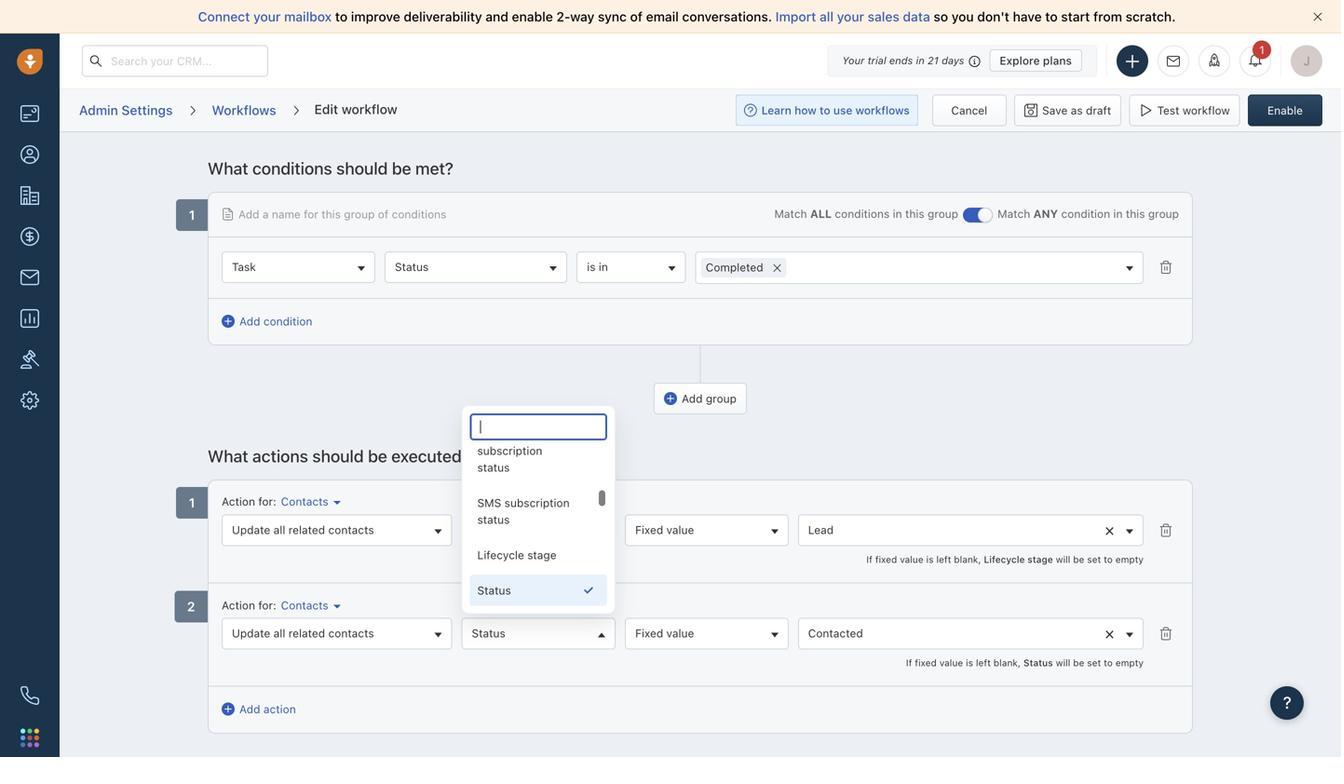 Task type: vqa. For each thing, say whether or not it's contained in the screenshot.
Status Update all related contacts
yes



Task type: describe. For each thing, give the bounding box(es) containing it.
days
[[942, 55, 965, 67]]

add for add a name for this group of conditions
[[239, 208, 260, 221]]

actions
[[253, 446, 308, 467]]

contacts button for lifecycle stage
[[276, 494, 341, 510]]

workflows
[[212, 102, 276, 118]]

sync
[[598, 9, 627, 24]]

2 set from the top
[[1088, 658, 1102, 669]]

all for status
[[274, 627, 285, 640]]

fixed value for status
[[636, 627, 695, 640]]

blank, for lead
[[955, 554, 982, 565]]

connect your mailbox link
[[198, 9, 335, 24]]

match all conditions in this group
[[775, 207, 959, 220]]

subscription for whatsapp
[[478, 444, 543, 457]]

trial
[[868, 55, 887, 67]]

test workflow
[[1158, 104, 1231, 117]]

freshworks switcher image
[[21, 729, 39, 748]]

group inside add group button
[[706, 392, 737, 405]]

: for status
[[273, 599, 276, 612]]

enable button
[[1249, 95, 1323, 126]]

close image
[[1314, 12, 1323, 21]]

improve
[[351, 9, 400, 24]]

add action button
[[222, 701, 315, 720]]

: for lifecycle stage
[[273, 495, 276, 508]]

match for match any condition in this group
[[998, 207, 1031, 220]]

in for conditions
[[893, 207, 903, 220]]

deliverability
[[404, 9, 482, 24]]

explore plans link
[[990, 49, 1083, 72]]

data
[[903, 9, 931, 24]]

any
[[1034, 207, 1059, 220]]

conversations.
[[683, 9, 773, 24]]

1 set from the top
[[1088, 554, 1102, 565]]

name
[[272, 208, 301, 221]]

list box containing whatsapp subscription status
[[470, 418, 608, 606]]

subscription for sms
[[505, 496, 570, 510]]

edit
[[315, 101, 338, 117]]

as
[[1071, 104, 1083, 117]]

sms
[[478, 496, 502, 510]]

connect your mailbox to improve deliverability and enable 2-way sync of email conversations. import all your sales data so you don't have to start from scratch.
[[198, 9, 1176, 24]]

task
[[232, 260, 256, 274]]

and
[[486, 9, 509, 24]]

all
[[811, 207, 832, 220]]

contacted
[[809, 627, 864, 640]]

0 horizontal spatial conditions
[[253, 158, 332, 178]]

if for contacted
[[907, 658, 913, 669]]

properties image
[[21, 350, 39, 369]]

this for condition
[[1126, 207, 1146, 220]]

should for actions
[[312, 446, 364, 467]]

action for status
[[222, 599, 255, 612]]

match any condition in this group
[[998, 207, 1180, 220]]

status for whatsapp subscription status
[[478, 461, 510, 474]]

email
[[646, 9, 679, 24]]

add action link
[[222, 701, 296, 718]]

2-
[[557, 9, 571, 24]]

left for contacted
[[977, 658, 991, 669]]

explore plans
[[1000, 54, 1073, 67]]

task button
[[222, 252, 376, 283]]

phone image
[[21, 687, 39, 705]]

don't
[[978, 9, 1010, 24]]

test
[[1158, 104, 1180, 117]]

what for what conditions should be met?
[[208, 158, 248, 178]]

have
[[1013, 9, 1042, 24]]

draft
[[1087, 104, 1112, 117]]

workflows link
[[211, 96, 277, 125]]

what's new image
[[1209, 54, 1222, 67]]

update all related contacts button for status
[[222, 618, 452, 650]]

left for lead
[[937, 554, 952, 565]]

21
[[928, 55, 939, 67]]

1
[[1260, 43, 1265, 56]]

in for ends
[[917, 55, 925, 67]]

if fixed value is left blank, lifecycle stage will be set to empty
[[867, 554, 1144, 565]]

status inside option
[[478, 584, 511, 597]]

condition inside 'link'
[[264, 315, 313, 328]]

in inside button
[[599, 260, 608, 274]]

0 vertical spatial for
[[304, 208, 319, 221]]

import all your sales data link
[[776, 9, 934, 24]]

add a name for this group of conditions
[[239, 208, 447, 221]]

is for lead
[[927, 554, 934, 565]]

Search your CRM... text field
[[82, 45, 268, 77]]

admin settings
[[79, 102, 173, 118]]

fixed for lifecycle stage
[[636, 524, 664, 537]]

way
[[571, 9, 595, 24]]

add condition link
[[222, 313, 313, 330]]

status inside button
[[395, 260, 429, 274]]

from
[[1094, 9, 1123, 24]]

explore
[[1000, 54, 1041, 67]]

enable
[[512, 9, 553, 24]]

this for name
[[322, 208, 341, 221]]

1 vertical spatial of
[[378, 208, 389, 221]]

action
[[264, 703, 296, 716]]

save
[[1043, 104, 1068, 117]]

all for lifecycle stage
[[274, 524, 285, 537]]

add group button
[[654, 383, 747, 415]]

sms subscription status option
[[470, 487, 608, 536]]

group for match any condition in this group
[[1149, 207, 1180, 220]]

edit workflow
[[315, 101, 398, 117]]

fixed value button for contacted
[[625, 618, 789, 650]]

sms subscription status
[[478, 496, 570, 526]]

a
[[263, 208, 269, 221]]

whatsapp
[[478, 428, 532, 441]]

so
[[934, 9, 949, 24]]

cancel
[[952, 104, 988, 117]]

update all related contacts for lifecycle stage
[[232, 524, 374, 537]]

add for add group
[[682, 392, 703, 405]]

2 will from the top
[[1056, 658, 1071, 669]]

lead
[[809, 524, 834, 537]]

update all related contacts for status
[[232, 627, 374, 640]]

your
[[843, 55, 865, 67]]

status button
[[462, 618, 616, 650]]

1 empty from the top
[[1116, 554, 1144, 565]]

import
[[776, 9, 817, 24]]

start
[[1062, 9, 1091, 24]]

ends
[[890, 55, 914, 67]]



Task type: locate. For each thing, give the bounding box(es) containing it.
0 vertical spatial empty
[[1116, 554, 1144, 565]]

0 horizontal spatial of
[[378, 208, 389, 221]]

1 horizontal spatial your
[[837, 9, 865, 24]]

lifecycle stage down sms
[[472, 524, 551, 537]]

admin settings link
[[78, 96, 174, 125]]

1 vertical spatial action for :
[[222, 599, 276, 612]]

1 horizontal spatial is
[[927, 554, 934, 565]]

2 fixed value button from the top
[[625, 618, 789, 650]]

subscription up lifecycle stage button
[[505, 496, 570, 510]]

1 fixed value from the top
[[636, 524, 695, 537]]

0 horizontal spatial fixed
[[876, 554, 898, 565]]

related up action
[[289, 627, 325, 640]]

0 vertical spatial update all related contacts button
[[222, 515, 452, 546]]

1 vertical spatial fixed
[[915, 658, 937, 669]]

0 horizontal spatial workflow
[[342, 101, 398, 117]]

what
[[208, 158, 248, 178], [208, 446, 248, 467]]

1 action for : from the top
[[222, 495, 276, 508]]

update for status
[[232, 627, 271, 640]]

value
[[667, 524, 695, 537], [900, 554, 924, 565], [667, 627, 695, 640], [940, 658, 964, 669]]

1 horizontal spatial conditions
[[392, 208, 447, 221]]

fixed for status
[[636, 627, 664, 640]]

2 vertical spatial all
[[274, 627, 285, 640]]

1 fixed from the top
[[636, 524, 664, 537]]

1 vertical spatial if
[[907, 658, 913, 669]]

add for add action
[[239, 703, 260, 716]]

empty
[[1116, 554, 1144, 565], [1116, 658, 1144, 669]]

if for lead
[[867, 554, 873, 565]]

to
[[335, 9, 348, 24], [1046, 9, 1058, 24], [1104, 554, 1113, 565], [1104, 658, 1113, 669]]

for for lifecycle stage
[[258, 495, 273, 508]]

× inside button
[[773, 257, 783, 277]]

your left mailbox
[[253, 9, 281, 24]]

what actions should be executed?
[[208, 446, 470, 467]]

1 link
[[1240, 41, 1272, 77]]

0 vertical spatial subscription
[[478, 444, 543, 457]]

1 vertical spatial all
[[274, 524, 285, 537]]

0 vertical spatial of
[[630, 9, 643, 24]]

1 contacts from the top
[[281, 495, 329, 508]]

condition right any
[[1062, 207, 1111, 220]]

save as draft
[[1043, 104, 1112, 117]]

2 match from the left
[[998, 207, 1031, 220]]

status down sms
[[478, 513, 510, 526]]

0 vertical spatial left
[[937, 554, 952, 565]]

related down actions
[[289, 524, 325, 537]]

1 vertical spatial fixed value button
[[625, 618, 789, 650]]

update
[[232, 524, 271, 537], [232, 627, 271, 640]]

conditions right all
[[835, 207, 890, 220]]

0 vertical spatial all
[[820, 9, 834, 24]]

enable
[[1268, 104, 1304, 117]]

0 vertical spatial fixed
[[636, 524, 664, 537]]

2 horizontal spatial conditions
[[835, 207, 890, 220]]

will
[[1056, 554, 1071, 565], [1056, 658, 1071, 669]]

status for sms subscription status
[[478, 513, 510, 526]]

should for conditions
[[337, 158, 388, 178]]

fixed value
[[636, 524, 695, 537], [636, 627, 695, 640]]

1 what from the top
[[208, 158, 248, 178]]

1 : from the top
[[273, 495, 276, 508]]

0 vertical spatial contacts
[[281, 495, 329, 508]]

related
[[289, 524, 325, 537], [289, 627, 325, 640]]

1 fixed value button from the top
[[625, 515, 789, 546]]

1 vertical spatial ×
[[1105, 520, 1115, 540]]

1 vertical spatial contacts
[[328, 627, 374, 640]]

lifecycle stage inside button
[[472, 524, 551, 537]]

0 vertical spatial contacts
[[328, 524, 374, 537]]

2 update all related contacts button from the top
[[222, 618, 452, 650]]

status option
[[470, 575, 608, 606]]

1 vertical spatial action
[[222, 599, 255, 612]]

1 vertical spatial what
[[208, 446, 248, 467]]

1 horizontal spatial match
[[998, 207, 1031, 220]]

should right actions
[[312, 446, 364, 467]]

1 horizontal spatial of
[[630, 9, 643, 24]]

what down workflows link
[[208, 158, 248, 178]]

of right sync
[[630, 9, 643, 24]]

condition down task button
[[264, 315, 313, 328]]

1 vertical spatial will
[[1056, 658, 1071, 669]]

related for lifecycle stage
[[289, 524, 325, 537]]

whatsapp subscription status
[[478, 428, 543, 474]]

0 vertical spatial condition
[[1062, 207, 1111, 220]]

0 horizontal spatial condition
[[264, 315, 313, 328]]

if fixed value is left blank, status will be set to empty
[[907, 658, 1144, 669]]

should up the add a name for this group of conditions at left top
[[337, 158, 388, 178]]

2 update all related contacts from the top
[[232, 627, 374, 640]]

1 horizontal spatial left
[[977, 658, 991, 669]]

fixed for contacted
[[915, 658, 937, 669]]

set
[[1088, 554, 1102, 565], [1088, 658, 1102, 669]]

group for match all conditions in this group
[[928, 207, 959, 220]]

0 horizontal spatial if
[[867, 554, 873, 565]]

0 vertical spatial update all related contacts
[[232, 524, 374, 537]]

0 vertical spatial fixed value
[[636, 524, 695, 537]]

subscription down whatsapp
[[478, 444, 543, 457]]

1 will from the top
[[1056, 554, 1071, 565]]

workflow right test
[[1183, 104, 1231, 117]]

1 contacts button from the top
[[276, 494, 341, 510]]

1 vertical spatial should
[[312, 446, 364, 467]]

1 vertical spatial contacts button
[[276, 598, 341, 614]]

2 action from the top
[[222, 599, 255, 612]]

left
[[937, 554, 952, 565], [977, 658, 991, 669]]

action for : for lifecycle stage
[[222, 495, 276, 508]]

blank, for contacted
[[994, 658, 1021, 669]]

2 horizontal spatial is
[[966, 658, 974, 669]]

status button
[[385, 252, 568, 283]]

0 vertical spatial will
[[1056, 554, 1071, 565]]

save as draft button
[[1015, 95, 1122, 126]]

scratch.
[[1126, 9, 1176, 24]]

status inside whatsapp subscription status
[[478, 461, 510, 474]]

update up add action link
[[232, 627, 271, 640]]

lifecycle stage down lifecycle stage button
[[478, 549, 557, 562]]

blank,
[[955, 554, 982, 565], [994, 658, 1021, 669]]

2 vertical spatial ×
[[1105, 624, 1115, 644]]

contacts
[[281, 495, 329, 508], [281, 599, 329, 612]]

1 update all related contacts button from the top
[[222, 515, 452, 546]]

0 horizontal spatial is
[[587, 260, 596, 274]]

action for lifecycle stage
[[222, 495, 255, 508]]

2 fixed value from the top
[[636, 627, 695, 640]]

add for add condition
[[239, 315, 260, 328]]

status inside sms subscription status
[[478, 513, 510, 526]]

1 status from the top
[[478, 461, 510, 474]]

update all related contacts down actions
[[232, 524, 374, 537]]

add group
[[682, 392, 737, 405]]

1 vertical spatial subscription
[[505, 496, 570, 510]]

all up action
[[274, 627, 285, 640]]

0 vertical spatial contacts button
[[276, 494, 341, 510]]

what for what actions should be executed?
[[208, 446, 248, 467]]

if
[[867, 554, 873, 565], [907, 658, 913, 669]]

0 vertical spatial set
[[1088, 554, 1102, 565]]

0 vertical spatial action
[[222, 495, 255, 508]]

1 horizontal spatial blank,
[[994, 658, 1021, 669]]

fixed value button
[[625, 515, 789, 546], [625, 618, 789, 650]]

add
[[239, 208, 260, 221], [239, 315, 260, 328], [682, 392, 703, 405], [239, 703, 260, 716]]

2 vertical spatial for
[[258, 599, 273, 612]]

conditions up name on the left top
[[253, 158, 332, 178]]

lifecycle inside lifecycle stage button
[[472, 524, 519, 537]]

0 vertical spatial fixed value button
[[625, 515, 789, 546]]

2 action for : from the top
[[222, 599, 276, 612]]

subscription inside option
[[478, 444, 543, 457]]

1 update from the top
[[232, 524, 271, 537]]

2 : from the top
[[273, 599, 276, 612]]

executed?
[[392, 446, 470, 467]]

contacts for lifecycle stage
[[281, 495, 329, 508]]

0 vertical spatial should
[[337, 158, 388, 178]]

0 vertical spatial fixed
[[876, 554, 898, 565]]

cancel button
[[933, 95, 1007, 126]]

1 vertical spatial :
[[273, 599, 276, 612]]

contacts button for status
[[276, 598, 341, 614]]

2 empty from the top
[[1116, 658, 1144, 669]]

all right import
[[820, 9, 834, 24]]

completed
[[706, 261, 764, 274]]

None search field
[[470, 414, 608, 441]]

1 horizontal spatial this
[[906, 207, 925, 220]]

fixed value button for lead
[[625, 515, 789, 546]]

×
[[773, 257, 783, 277], [1105, 520, 1115, 540], [1105, 624, 1115, 644]]

2 status from the top
[[478, 513, 510, 526]]

1 vertical spatial empty
[[1116, 658, 1144, 669]]

met?
[[416, 158, 454, 178]]

status inside dropdown button
[[472, 627, 506, 640]]

is for contacted
[[966, 658, 974, 669]]

2 horizontal spatial this
[[1126, 207, 1146, 220]]

0 vertical spatial related
[[289, 524, 325, 537]]

phone element
[[11, 677, 48, 715]]

0 vertical spatial blank,
[[955, 554, 982, 565]]

condition
[[1062, 207, 1111, 220], [264, 315, 313, 328]]

0 vertical spatial lifecycle stage
[[472, 524, 551, 537]]

whatsapp subscription status option
[[470, 418, 608, 483]]

workflow right the edit
[[342, 101, 398, 117]]

all down actions
[[274, 524, 285, 537]]

2 contacts from the top
[[281, 599, 329, 612]]

admin
[[79, 102, 118, 118]]

2 vertical spatial is
[[966, 658, 974, 669]]

1 vertical spatial set
[[1088, 658, 1102, 669]]

contacts for lifecycle stage
[[328, 524, 374, 537]]

1 vertical spatial for
[[258, 495, 273, 508]]

× button
[[768, 257, 787, 278]]

1 vertical spatial update
[[232, 627, 271, 640]]

0 horizontal spatial left
[[937, 554, 952, 565]]

2 your from the left
[[837, 9, 865, 24]]

1 vertical spatial fixed value
[[636, 627, 695, 640]]

0 vertical spatial update
[[232, 524, 271, 537]]

0 vertical spatial action for :
[[222, 495, 276, 508]]

all
[[820, 9, 834, 24], [274, 524, 285, 537], [274, 627, 285, 640]]

2 what from the top
[[208, 446, 248, 467]]

0 horizontal spatial your
[[253, 9, 281, 24]]

1 update all related contacts from the top
[[232, 524, 374, 537]]

update down actions
[[232, 524, 271, 537]]

for
[[304, 208, 319, 221], [258, 495, 273, 508], [258, 599, 273, 612]]

1 match from the left
[[775, 207, 808, 220]]

0 vertical spatial status
[[478, 461, 510, 474]]

test workflow button
[[1130, 95, 1241, 126]]

0 vertical spatial if
[[867, 554, 873, 565]]

stage inside 'lifecycle stage' option
[[528, 549, 557, 562]]

× for contacted
[[1105, 624, 1115, 644]]

of down what conditions should be met? on the left of page
[[378, 208, 389, 221]]

1 vertical spatial status
[[478, 513, 510, 526]]

1 vertical spatial lifecycle stage
[[478, 549, 557, 562]]

group for add a name for this group of conditions
[[344, 208, 375, 221]]

1 vertical spatial blank,
[[994, 658, 1021, 669]]

workflow inside button
[[1183, 104, 1231, 117]]

match for match all conditions in this group
[[775, 207, 808, 220]]

match left all
[[775, 207, 808, 220]]

connect
[[198, 9, 250, 24]]

contacts for status
[[281, 599, 329, 612]]

1 vertical spatial is
[[927, 554, 934, 565]]

contacts
[[328, 524, 374, 537], [328, 627, 374, 640]]

you
[[952, 9, 974, 24]]

lifecycle inside 'lifecycle stage' option
[[478, 549, 524, 562]]

contacts for status
[[328, 627, 374, 640]]

conditions down "met?"
[[392, 208, 447, 221]]

add inside 'link'
[[239, 315, 260, 328]]

action for : for status
[[222, 599, 276, 612]]

fixed value for lifecycle stage
[[636, 524, 695, 537]]

add action
[[239, 703, 296, 716]]

lifecycle stage option
[[470, 539, 608, 571]]

list box
[[470, 418, 608, 606]]

0 vertical spatial is
[[587, 260, 596, 274]]

mailbox
[[284, 9, 332, 24]]

2 contacts from the top
[[328, 627, 374, 640]]

this for conditions
[[906, 207, 925, 220]]

× for lead
[[1105, 520, 1115, 540]]

add condition
[[239, 315, 313, 328]]

your left sales
[[837, 9, 865, 24]]

1 vertical spatial condition
[[264, 315, 313, 328]]

is in button
[[577, 252, 687, 283]]

subscription
[[478, 444, 543, 457], [505, 496, 570, 510]]

what conditions should be met?
[[208, 158, 454, 178]]

plans
[[1044, 54, 1073, 67]]

1 vertical spatial fixed
[[636, 627, 664, 640]]

1 horizontal spatial workflow
[[1183, 104, 1231, 117]]

stage inside lifecycle stage button
[[522, 524, 551, 537]]

should
[[337, 158, 388, 178], [312, 446, 364, 467]]

1 vertical spatial update all related contacts
[[232, 627, 374, 640]]

1 your from the left
[[253, 9, 281, 24]]

status down whatsapp
[[478, 461, 510, 474]]

2 related from the top
[[289, 627, 325, 640]]

1 vertical spatial update all related contacts button
[[222, 618, 452, 650]]

lifecycle stage inside option
[[478, 549, 557, 562]]

contacts button
[[276, 494, 341, 510], [276, 598, 341, 614]]

sales
[[868, 9, 900, 24]]

1 vertical spatial left
[[977, 658, 991, 669]]

1 vertical spatial related
[[289, 627, 325, 640]]

0 vertical spatial what
[[208, 158, 248, 178]]

0 vertical spatial :
[[273, 495, 276, 508]]

1 horizontal spatial if
[[907, 658, 913, 669]]

this
[[906, 207, 925, 220], [1126, 207, 1146, 220], [322, 208, 341, 221]]

workflow for test workflow
[[1183, 104, 1231, 117]]

workflow for edit workflow
[[342, 101, 398, 117]]

2 update from the top
[[232, 627, 271, 640]]

be
[[392, 158, 412, 178], [368, 446, 387, 467], [1074, 554, 1085, 565], [1074, 658, 1085, 669]]

update all related contacts up action
[[232, 627, 374, 640]]

0 horizontal spatial blank,
[[955, 554, 982, 565]]

workflow
[[342, 101, 398, 117], [1183, 104, 1231, 117]]

fixed for lead
[[876, 554, 898, 565]]

1 action from the top
[[222, 495, 255, 508]]

subscription inside sms subscription status
[[505, 496, 570, 510]]

what left actions
[[208, 446, 248, 467]]

2 contacts button from the top
[[276, 598, 341, 614]]

lifecycle stage button
[[462, 515, 616, 546]]

0 vertical spatial ×
[[773, 257, 783, 277]]

match left any
[[998, 207, 1031, 220]]

1 vertical spatial contacts
[[281, 599, 329, 612]]

your
[[253, 9, 281, 24], [837, 9, 865, 24]]

for for status
[[258, 599, 273, 612]]

related for status
[[289, 627, 325, 640]]

0 horizontal spatial match
[[775, 207, 808, 220]]

group
[[928, 207, 959, 220], [1149, 207, 1180, 220], [344, 208, 375, 221], [706, 392, 737, 405]]

1 horizontal spatial fixed
[[915, 658, 937, 669]]

is in
[[587, 260, 608, 274]]

update for lifecycle stage
[[232, 524, 271, 537]]

in for condition
[[1114, 207, 1123, 220]]

update all related contacts button for lifecycle stage
[[222, 515, 452, 546]]

your trial ends in 21 days
[[843, 55, 965, 67]]

1 related from the top
[[289, 524, 325, 537]]

1 contacts from the top
[[328, 524, 374, 537]]

is inside is in button
[[587, 260, 596, 274]]

1 horizontal spatial condition
[[1062, 207, 1111, 220]]

lifecycle stage
[[472, 524, 551, 537], [478, 549, 557, 562]]

status
[[395, 260, 429, 274], [478, 584, 511, 597], [472, 627, 506, 640], [1024, 658, 1054, 669]]

fixed
[[876, 554, 898, 565], [915, 658, 937, 669]]

status
[[478, 461, 510, 474], [478, 513, 510, 526]]

lifecycle
[[472, 524, 519, 537], [478, 549, 524, 562], [984, 554, 1025, 565]]

2 fixed from the top
[[636, 627, 664, 640]]

0 horizontal spatial this
[[322, 208, 341, 221]]

update all related contacts
[[232, 524, 374, 537], [232, 627, 374, 640]]

settings
[[122, 102, 173, 118]]



